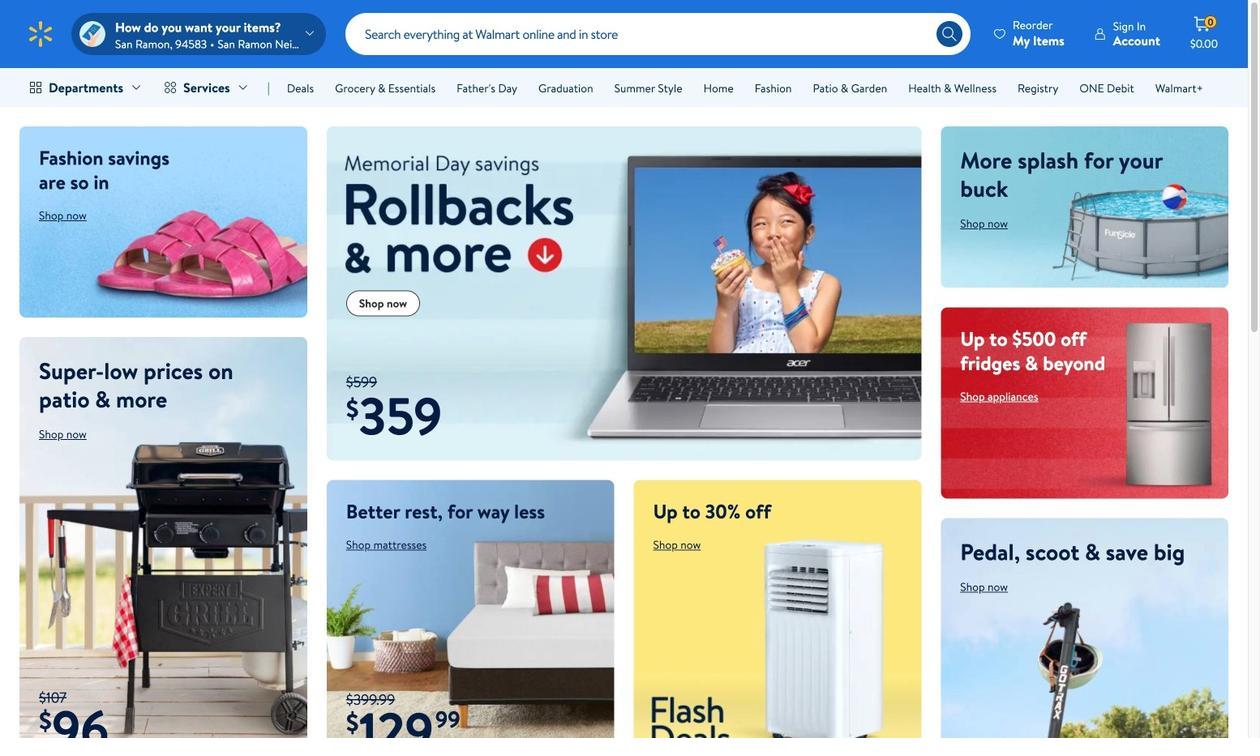 Task type: vqa. For each thing, say whether or not it's contained in the screenshot.
Search search field
yes



Task type: locate. For each thing, give the bounding box(es) containing it.
 image
[[79, 21, 105, 47]]

was dollar $107, now dollar 96 group
[[19, 688, 109, 739]]

walmart homepage image
[[26, 19, 55, 49]]

search icon image
[[941, 26, 957, 42]]

was dollar $399.99, now dollar 129.99 group
[[327, 690, 460, 739]]

Search search field
[[345, 13, 970, 55]]



Task type: describe. For each thing, give the bounding box(es) containing it.
was dollar $599, now dollar 359 group
[[327, 375, 442, 461]]

Walmart Site-Wide search field
[[345, 13, 970, 55]]



